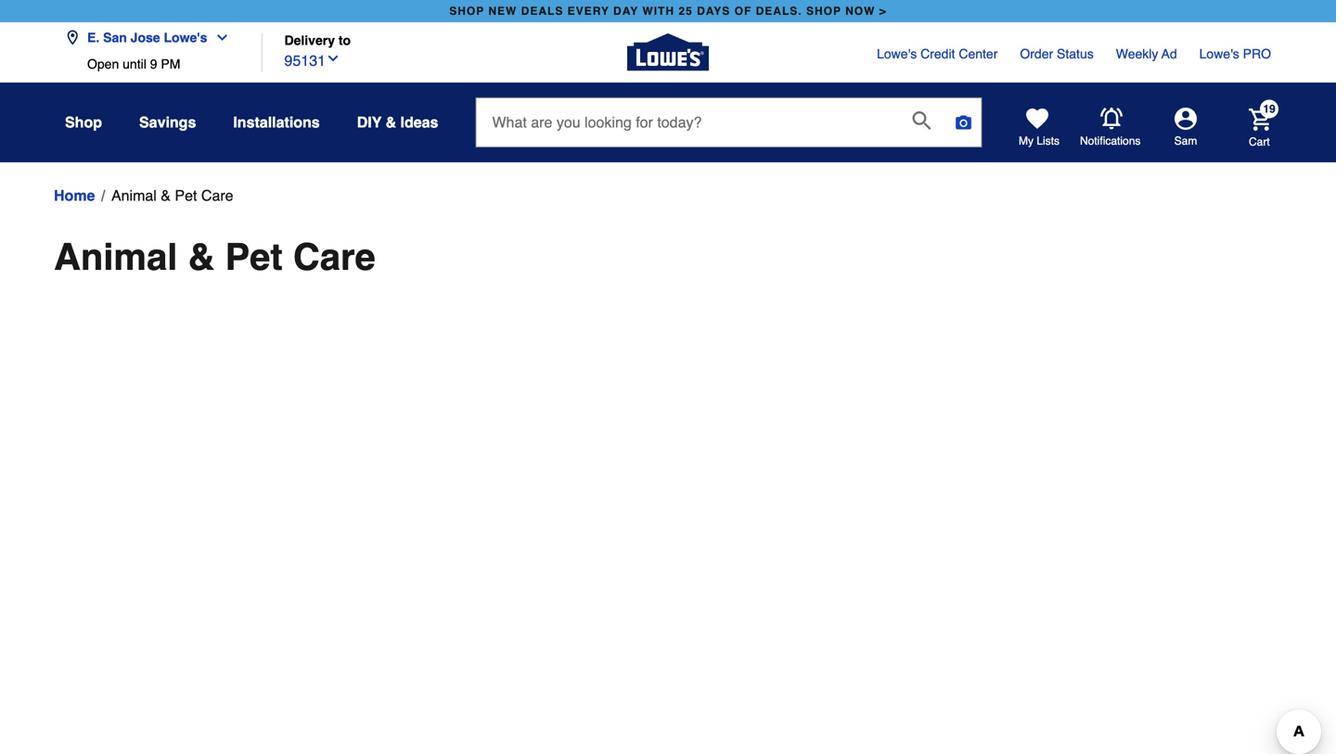 Task type: locate. For each thing, give the bounding box(es) containing it.
chevron down image inside the e. san jose lowe's 'button'
[[207, 30, 230, 45]]

2 horizontal spatial lowe's
[[1200, 46, 1240, 61]]

0 vertical spatial pet
[[175, 187, 197, 204]]

0 horizontal spatial lowe's
[[164, 30, 207, 45]]

1 vertical spatial care
[[293, 236, 376, 279]]

1 vertical spatial chevron down image
[[326, 51, 341, 66]]

lowe's
[[164, 30, 207, 45], [877, 46, 917, 61], [1200, 46, 1240, 61]]

1 horizontal spatial care
[[293, 236, 376, 279]]

chevron down image inside 95131 button
[[326, 51, 341, 66]]

& for animal & pet care "link"
[[161, 187, 171, 204]]

delivery to
[[285, 33, 351, 48]]

& down animal & pet care "link"
[[188, 236, 215, 279]]

lowe's left credit
[[877, 46, 917, 61]]

None search field
[[476, 97, 983, 165]]

my lists link
[[1019, 108, 1060, 149]]

shop left new
[[450, 5, 485, 18]]

shop
[[450, 5, 485, 18], [807, 5, 842, 18]]

center
[[959, 46, 998, 61]]

1 vertical spatial animal & pet care
[[54, 236, 376, 279]]

lowe's home improvement notification center image
[[1101, 108, 1123, 130]]

& for diy & ideas button on the left of page
[[386, 114, 397, 131]]

0 horizontal spatial shop
[[450, 5, 485, 18]]

lowe's credit center link
[[877, 45, 998, 63]]

chevron down image right jose
[[207, 30, 230, 45]]

shop left now
[[807, 5, 842, 18]]

animal & pet care down animal & pet care "link"
[[54, 236, 376, 279]]

to
[[339, 33, 351, 48]]

e.
[[87, 30, 100, 45]]

my
[[1019, 135, 1034, 148]]

care
[[201, 187, 234, 204], [293, 236, 376, 279]]

lowe's home improvement logo image
[[628, 12, 709, 93]]

new
[[489, 5, 517, 18]]

animal & pet care
[[111, 187, 234, 204], [54, 236, 376, 279]]

& right diy on the left of the page
[[386, 114, 397, 131]]

1 horizontal spatial lowe's
[[877, 46, 917, 61]]

1 horizontal spatial chevron down image
[[326, 51, 341, 66]]

& inside diy & ideas button
[[386, 114, 397, 131]]

animal inside "link"
[[111, 187, 157, 204]]

lowe's pro link
[[1200, 45, 1272, 63]]

delivery
[[285, 33, 335, 48]]

1 horizontal spatial shop
[[807, 5, 842, 18]]

sam
[[1175, 135, 1198, 148]]

shop button
[[65, 106, 102, 139]]

until
[[123, 57, 147, 71]]

chevron down image down to
[[326, 51, 341, 66]]

pet inside "link"
[[175, 187, 197, 204]]

savings button
[[139, 106, 196, 139]]

pet
[[175, 187, 197, 204], [225, 236, 283, 279]]

open
[[87, 57, 119, 71]]

status
[[1057, 46, 1094, 61]]

1 vertical spatial animal
[[54, 236, 178, 279]]

1 vertical spatial pet
[[225, 236, 283, 279]]

2 horizontal spatial &
[[386, 114, 397, 131]]

& inside animal & pet care "link"
[[161, 187, 171, 204]]

weekly
[[1117, 46, 1159, 61]]

animal
[[111, 187, 157, 204], [54, 236, 178, 279]]

animal right home
[[111, 187, 157, 204]]

chevron down image
[[207, 30, 230, 45], [326, 51, 341, 66]]

&
[[386, 114, 397, 131], [161, 187, 171, 204], [188, 236, 215, 279]]

camera image
[[955, 113, 973, 132]]

lowe's pro
[[1200, 46, 1272, 61]]

0 vertical spatial care
[[201, 187, 234, 204]]

1 vertical spatial &
[[161, 187, 171, 204]]

0 horizontal spatial chevron down image
[[207, 30, 230, 45]]

lowe's up pm
[[164, 30, 207, 45]]

lowe's left pro
[[1200, 46, 1240, 61]]

0 horizontal spatial pet
[[175, 187, 197, 204]]

animal & pet care down savings button
[[111, 187, 234, 204]]

0 vertical spatial animal & pet care
[[111, 187, 234, 204]]

deals.
[[756, 5, 803, 18]]

sam button
[[1142, 108, 1231, 149]]

installations button
[[233, 106, 320, 139]]

0 vertical spatial animal
[[111, 187, 157, 204]]

pm
[[161, 57, 180, 71]]

order status
[[1021, 46, 1094, 61]]

0 horizontal spatial care
[[201, 187, 234, 204]]

deals
[[521, 5, 564, 18]]

every
[[568, 5, 610, 18]]

diy & ideas
[[357, 114, 439, 131]]

0 vertical spatial &
[[386, 114, 397, 131]]

0 horizontal spatial &
[[161, 187, 171, 204]]

95131
[[285, 52, 326, 69]]

my lists
[[1019, 135, 1060, 148]]

0 vertical spatial chevron down image
[[207, 30, 230, 45]]

1 horizontal spatial &
[[188, 236, 215, 279]]

home link
[[54, 185, 95, 207]]

cart
[[1250, 135, 1271, 148]]

animal down home link
[[54, 236, 178, 279]]

& down savings button
[[161, 187, 171, 204]]

installations
[[233, 114, 320, 131]]



Task type: describe. For each thing, give the bounding box(es) containing it.
days
[[697, 5, 731, 18]]

san
[[103, 30, 127, 45]]

search image
[[913, 111, 932, 130]]

order
[[1021, 46, 1054, 61]]

25
[[679, 5, 693, 18]]

diy
[[357, 114, 382, 131]]

with
[[643, 5, 675, 18]]

shop new deals every day with 25 days of deals. shop now > link
[[446, 0, 891, 22]]

>
[[880, 5, 887, 18]]

open until 9 pm
[[87, 57, 180, 71]]

lowe's for lowe's pro
[[1200, 46, 1240, 61]]

weekly ad link
[[1117, 45, 1178, 63]]

savings
[[139, 114, 196, 131]]

shop new deals every day with 25 days of deals. shop now >
[[450, 5, 887, 18]]

diy & ideas button
[[357, 106, 439, 139]]

credit
[[921, 46, 956, 61]]

location image
[[65, 30, 80, 45]]

2 vertical spatial &
[[188, 236, 215, 279]]

1 horizontal spatial pet
[[225, 236, 283, 279]]

lowe's home improvement lists image
[[1027, 108, 1049, 130]]

lowe's home improvement cart image
[[1250, 108, 1272, 131]]

of
[[735, 5, 752, 18]]

animal & pet care link
[[111, 185, 234, 207]]

order status link
[[1021, 45, 1094, 63]]

pro
[[1244, 46, 1272, 61]]

95131 button
[[285, 48, 341, 72]]

lists
[[1037, 135, 1060, 148]]

care inside "link"
[[201, 187, 234, 204]]

ad
[[1162, 46, 1178, 61]]

lowe's for lowe's credit center
[[877, 46, 917, 61]]

1 shop from the left
[[450, 5, 485, 18]]

jose
[[131, 30, 160, 45]]

notifications
[[1081, 135, 1141, 148]]

9
[[150, 57, 157, 71]]

shop
[[65, 114, 102, 131]]

lowe's credit center
[[877, 46, 998, 61]]

now
[[846, 5, 876, 18]]

Search Query text field
[[477, 98, 898, 147]]

e. san jose lowe's
[[87, 30, 207, 45]]

e. san jose lowe's button
[[65, 19, 237, 57]]

ideas
[[401, 114, 439, 131]]

2 shop from the left
[[807, 5, 842, 18]]

lowe's inside 'button'
[[164, 30, 207, 45]]

19
[[1264, 103, 1276, 116]]

home
[[54, 187, 95, 204]]

weekly ad
[[1117, 46, 1178, 61]]

day
[[614, 5, 639, 18]]



Task type: vqa. For each thing, say whether or not it's contained in the screenshot.
Richardson Lowe's
no



